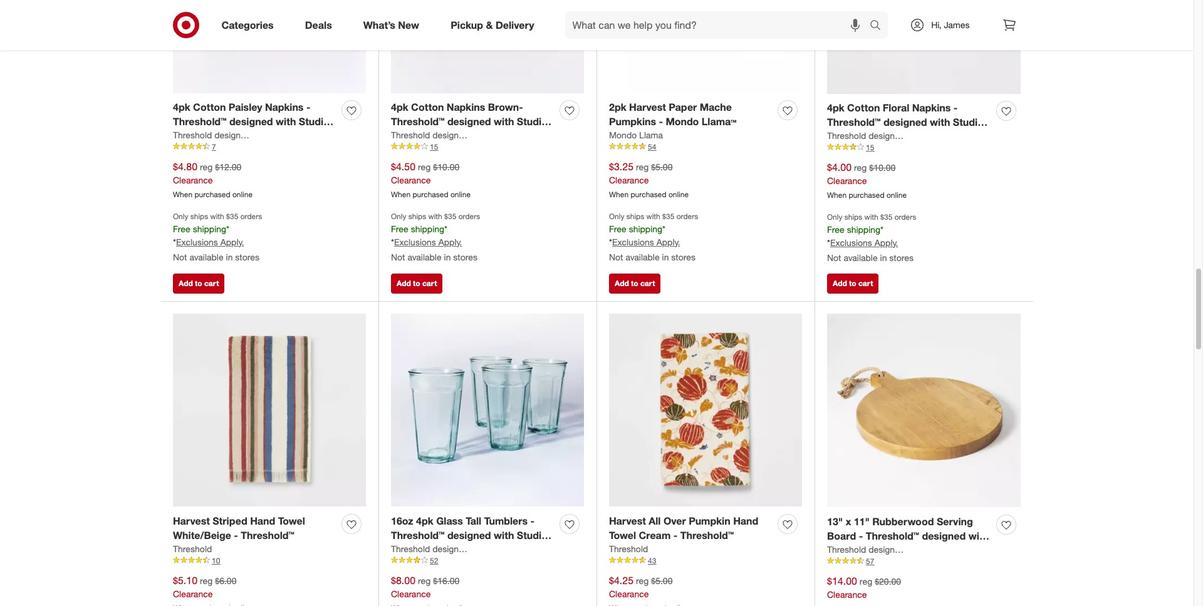 Task type: describe. For each thing, give the bounding box(es) containing it.
to for $4.80
[[195, 279, 202, 288]]

threshold designed w/studio mcgee for glass
[[391, 544, 537, 554]]

- inside 13" x 11" rubberwood serving board  - threshold™ designed with studio mcgee
[[859, 530, 863, 543]]

not for $4.50
[[391, 252, 405, 262]]

$35 for $4.00
[[881, 212, 893, 222]]

ships for $4.80
[[190, 212, 208, 221]]

4pk cotton floral napkins - threshold™ designed with studio mcgee
[[827, 102, 984, 143]]

only ships with $35 orders free shipping * * exclusions apply. not available in stores for $4.80
[[173, 212, 262, 262]]

mondo llama link
[[609, 129, 663, 141]]

w/studio for napkins
[[471, 130, 506, 140]]

purchased for $3.25
[[631, 190, 667, 199]]

cart for $3.25
[[640, 279, 655, 288]]

harvest all over pumpkin hand towel cream - threshold™ link
[[609, 514, 773, 543]]

52
[[430, 556, 438, 566]]

$3.25 reg $5.00 clearance when purchased online
[[609, 160, 689, 199]]

2pk
[[609, 101, 626, 113]]

54 link
[[609, 141, 802, 152]]

pumpkin
[[689, 515, 731, 528]]

add to cart for $4.80
[[179, 279, 219, 288]]

over
[[664, 515, 686, 528]]

shipping for $4.00
[[847, 224, 881, 235]]

only for $4.50
[[391, 212, 406, 221]]

mcgee inside '4pk cotton paisley napkins - threshold™ designed with studio mcgee'
[[173, 130, 207, 142]]

studio inside 13" x 11" rubberwood serving board  - threshold™ designed with studio mcgee
[[827, 544, 858, 557]]

10
[[212, 556, 220, 566]]

harvest striped hand towel white/beige - threshold™
[[173, 515, 305, 542]]

16oz 4pk glass tall tumblers - threshold™ designed with studio mcgee link
[[391, 514, 555, 556]]

7
[[212, 142, 216, 151]]

clearance for $4.50
[[391, 175, 431, 185]]

purchased for $4.50
[[413, 190, 448, 199]]

15 link for with
[[391, 141, 584, 152]]

threshold designed w/studio mcgee for floral
[[827, 130, 973, 141]]

- inside the harvest all over pumpkin hand towel cream - threshold™
[[673, 529, 678, 542]]

exclusions for $4.00
[[830, 237, 872, 248]]

15 for designed
[[430, 142, 438, 151]]

threshold for 4pk cotton floral napkins - threshold™ designed with studio mcgee
[[827, 130, 866, 141]]

mcgee inside 16oz 4pk glass tall tumblers - threshold™ designed with studio mcgee
[[391, 544, 425, 556]]

with inside '4pk cotton paisley napkins - threshold™ designed with studio mcgee'
[[276, 115, 296, 128]]

stores for $3.25
[[671, 252, 696, 262]]

threshold™ inside 16oz 4pk glass tall tumblers - threshold™ designed with studio mcgee
[[391, 529, 445, 542]]

43
[[648, 556, 656, 566]]

what's new link
[[353, 11, 435, 39]]

reg for $3.25
[[636, 162, 649, 172]]

$35 for $4.50
[[444, 212, 456, 221]]

$5.10
[[173, 575, 197, 587]]

10 link
[[173, 556, 366, 567]]

2pk harvest paper mache pumpkins - mondo llama™
[[609, 101, 737, 128]]

napkins for 4pk cotton paisley napkins - threshold™ designed with studio mcgee
[[265, 101, 304, 113]]

categories link
[[211, 11, 289, 39]]

harvest for harvest all over pumpkin hand towel cream - threshold™
[[609, 515, 646, 528]]

$4.80 reg $12.00 clearance when purchased online
[[173, 160, 253, 199]]

llama
[[639, 130, 663, 140]]

llama™
[[702, 115, 737, 128]]

harvest for harvest striped hand towel white/beige - threshold™
[[173, 515, 210, 528]]

$14.00 reg $20.00 clearance
[[827, 575, 901, 600]]

free for $3.25
[[609, 224, 627, 234]]

7 link
[[173, 141, 366, 152]]

pickup
[[451, 19, 483, 31]]

$10.00 for $4.00
[[869, 162, 896, 173]]

$6.00
[[215, 576, 237, 586]]

clearance for $4.00
[[827, 175, 867, 186]]

deals link
[[294, 11, 348, 39]]

online for $4.80
[[232, 190, 253, 199]]

reg inside $14.00 reg $20.00 clearance
[[860, 576, 872, 587]]

available for $4.00
[[844, 252, 878, 263]]

4pk cotton napkins brown- threshold™ designed with studio mcgee link
[[391, 100, 555, 142]]

only ships with $35 orders free shipping * * exclusions apply. not available in stores for $4.50
[[391, 212, 480, 262]]

with inside 13" x 11" rubberwood serving board  - threshold™ designed with studio mcgee
[[969, 530, 989, 543]]

board
[[827, 530, 856, 543]]

threshold for 4pk cotton napkins brown- threshold™ designed with studio mcgee
[[391, 130, 430, 140]]

ships for $4.00
[[845, 212, 862, 222]]

$5.10 reg $6.00 clearance
[[173, 575, 237, 599]]

only ships with $35 orders free shipping * * exclusions apply. not available in stores for $4.00
[[827, 212, 916, 263]]

threshold designed w/studio mcgee link for 11"
[[827, 544, 973, 556]]

not for $4.00
[[827, 252, 841, 263]]

only ships with $35 orders free shipping * * exclusions apply. not available in stores for $3.25
[[609, 212, 698, 262]]

categories
[[222, 19, 274, 31]]

add to cart for $4.00
[[833, 279, 873, 288]]

cotton for paisley
[[193, 101, 226, 113]]

2pk harvest paper mache pumpkins - mondo llama™ link
[[609, 100, 773, 129]]

online for $4.00
[[887, 190, 907, 200]]

threshold™ inside 4pk cotton floral napkins - threshold™ designed with studio mcgee
[[827, 116, 881, 128]]

striped
[[213, 515, 247, 528]]

52 link
[[391, 556, 584, 567]]

$4.80
[[173, 160, 197, 173]]

tall
[[466, 515, 481, 528]]

13" x 11" rubberwood serving board  - threshold™ designed with studio mcgee
[[827, 516, 989, 557]]

cream
[[639, 529, 671, 542]]

hi,
[[931, 19, 942, 30]]

cart for $4.00
[[858, 279, 873, 288]]

4pk cotton floral napkins - threshold™ designed with studio mcgee link
[[827, 101, 991, 143]]

threshold designed w/studio mcgee for paisley
[[173, 130, 319, 140]]

with inside 4pk cotton floral napkins - threshold™ designed with studio mcgee
[[930, 116, 950, 128]]

exclusions for $4.80
[[176, 237, 218, 247]]

threshold™ inside the harvest all over pumpkin hand towel cream - threshold™
[[680, 529, 734, 542]]

threshold designed w/studio mcgee link for glass
[[391, 543, 537, 556]]

$16.00
[[433, 576, 459, 586]]

napkins inside the 4pk cotton napkins brown- threshold™ designed with studio mcgee
[[447, 101, 485, 113]]

15 link for designed
[[827, 142, 1021, 153]]

cart for $4.50
[[422, 279, 437, 288]]

hand inside the harvest all over pumpkin hand towel cream - threshold™
[[733, 515, 758, 528]]

search button
[[864, 11, 894, 41]]

w/studio for paisley
[[253, 130, 288, 140]]

harvest inside 2pk harvest paper mache pumpkins - mondo llama™
[[629, 101, 666, 113]]

to for $4.50
[[413, 279, 420, 288]]

$5.00 for $3.25
[[651, 162, 673, 172]]

4pk cotton paisley napkins - threshold™ designed with studio mcgee link
[[173, 100, 337, 142]]

11"
[[854, 516, 870, 528]]

$4.50 reg $10.00 clearance when purchased online
[[391, 160, 471, 199]]

13"
[[827, 516, 843, 528]]

ships for $3.25
[[627, 212, 644, 221]]

4pk cotton paisley napkins - threshold™ designed with studio mcgee
[[173, 101, 330, 142]]

- inside 4pk cotton floral napkins - threshold™ designed with studio mcgee
[[954, 102, 958, 114]]

$4.00
[[827, 161, 852, 173]]

only for $3.25
[[609, 212, 624, 221]]

designed inside 4pk cotton floral napkins - threshold™ designed with studio mcgee
[[884, 116, 927, 128]]

w/studio for 11"
[[907, 544, 942, 555]]

designed inside '4pk cotton paisley napkins - threshold™ designed with studio mcgee'
[[229, 115, 273, 128]]

$12.00
[[215, 162, 241, 172]]

designed inside 13" x 11" rubberwood serving board  - threshold™ designed with studio mcgee
[[922, 530, 966, 543]]

add to cart button for $4.50
[[391, 274, 443, 294]]

floral
[[883, 102, 910, 114]]

shipping for $4.50
[[411, 224, 444, 234]]

$4.25 reg $5.00 clearance
[[609, 575, 673, 599]]

mcgee inside 13" x 11" rubberwood serving board  - threshold™ designed with studio mcgee
[[861, 544, 895, 557]]

not for $4.80
[[173, 252, 187, 262]]

clearance for $3.25
[[609, 175, 649, 185]]

purchased for $4.00
[[849, 190, 885, 200]]

w/studio for glass
[[471, 544, 506, 554]]

threshold™ inside 13" x 11" rubberwood serving board  - threshold™ designed with studio mcgee
[[866, 530, 919, 543]]

all
[[649, 515, 661, 528]]

ships for $4.50
[[408, 212, 426, 221]]

clearance inside $14.00 reg $20.00 clearance
[[827, 589, 867, 600]]

what's new
[[363, 19, 419, 31]]

$4.50
[[391, 160, 415, 173]]

hand inside harvest striped hand towel white/beige - threshold™
[[250, 515, 275, 528]]

add for $4.80
[[179, 279, 193, 288]]

threshold™ inside '4pk cotton paisley napkins - threshold™ designed with studio mcgee'
[[173, 115, 227, 128]]

when for $4.80
[[173, 190, 192, 199]]

apply. for $3.25
[[657, 237, 680, 247]]

$4.25
[[609, 575, 634, 587]]

54
[[648, 142, 656, 151]]

mache
[[700, 101, 732, 113]]

exclusions apply. button for $4.00
[[830, 237, 898, 249]]

available for $4.80
[[190, 252, 223, 262]]

studio inside the 4pk cotton napkins brown- threshold™ designed with studio mcgee
[[517, 115, 548, 128]]



Task type: vqa. For each thing, say whether or not it's contained in the screenshot.


Task type: locate. For each thing, give the bounding box(es) containing it.
4pk up "$4.80"
[[173, 101, 190, 113]]

w/studio for floral
[[907, 130, 942, 141]]

purchased for $4.80
[[195, 190, 230, 199]]

clearance down $14.00
[[827, 589, 867, 600]]

1 cart from the left
[[204, 279, 219, 288]]

$5.00 down the 54
[[651, 162, 673, 172]]

4pk for 4pk cotton napkins brown- threshold™ designed with studio mcgee
[[391, 101, 408, 113]]

threshold designed w/studio mcgee link down rubberwood
[[827, 544, 973, 556]]

purchased inside $4.50 reg $10.00 clearance when purchased online
[[413, 190, 448, 199]]

threshold designed w/studio mcgee for napkins
[[391, 130, 537, 140]]

reg right $4.50
[[418, 162, 431, 172]]

harvest up 'pumpkins'
[[629, 101, 666, 113]]

purchased down $3.25
[[631, 190, 667, 199]]

harvest striped hand towel white/beige - threshold™ link
[[173, 514, 337, 543]]

$35 down $4.50 reg $10.00 clearance when purchased online
[[444, 212, 456, 221]]

threshold™ up 10 link
[[241, 529, 294, 542]]

available for $3.25
[[626, 252, 660, 262]]

w/studio down brown-
[[471, 130, 506, 140]]

with inside 16oz 4pk glass tall tumblers - threshold™ designed with studio mcgee
[[494, 529, 514, 542]]

paisley
[[229, 101, 262, 113]]

free down $4.50 reg $10.00 clearance when purchased online
[[391, 224, 408, 234]]

4pk cotton floral napkins - threshold™ designed with studio mcgee image
[[827, 0, 1021, 94], [827, 0, 1021, 94]]

napkins right the paisley
[[265, 101, 304, 113]]

online inside $4.80 reg $12.00 clearance when purchased online
[[232, 190, 253, 199]]

exclusions apply. button for $4.80
[[176, 236, 244, 248]]

online inside $3.25 reg $5.00 clearance when purchased online
[[669, 190, 689, 199]]

threshold designed w/studio mcgee link down floral
[[827, 130, 973, 142]]

apply. for $4.80
[[220, 237, 244, 247]]

- inside 16oz 4pk glass tall tumblers - threshold™ designed with studio mcgee
[[530, 515, 535, 528]]

3 add to cart button from the left
[[609, 274, 661, 294]]

stores for $4.80
[[235, 252, 259, 262]]

designed
[[229, 115, 273, 128], [447, 115, 491, 128], [884, 116, 927, 128], [214, 130, 251, 140], [432, 130, 469, 140], [869, 130, 905, 141], [447, 529, 491, 542], [922, 530, 966, 543], [432, 544, 469, 554], [869, 544, 905, 555]]

harvest inside harvest striped hand towel white/beige - threshold™
[[173, 515, 210, 528]]

$35 down $4.80 reg $12.00 clearance when purchased online
[[226, 212, 238, 221]]

$35
[[226, 212, 238, 221], [444, 212, 456, 221], [662, 212, 675, 221], [881, 212, 893, 222]]

threshold™ down pumpkin
[[680, 529, 734, 542]]

pumpkins
[[609, 115, 656, 128]]

reg inside the $5.10 reg $6.00 clearance
[[200, 576, 213, 586]]

add to cart for $4.50
[[397, 279, 437, 288]]

threshold designed w/studio mcgee up 7 link
[[173, 130, 319, 140]]

threshold
[[173, 130, 212, 140], [391, 130, 430, 140], [827, 130, 866, 141], [173, 544, 212, 554], [391, 544, 430, 554], [609, 544, 648, 554], [827, 544, 866, 555]]

w/studio up 7 link
[[253, 130, 288, 140]]

free for $4.50
[[391, 224, 408, 234]]

1 add to cart button from the left
[[173, 274, 225, 294]]

15 link down floral
[[827, 142, 1021, 153]]

1 horizontal spatial mondo
[[666, 115, 699, 128]]

pickup & delivery
[[451, 19, 534, 31]]

4 add to cart button from the left
[[827, 274, 879, 294]]

glass
[[436, 515, 463, 528]]

purchased down $4.50
[[413, 190, 448, 199]]

1 add from the left
[[179, 279, 193, 288]]

cart for $4.80
[[204, 279, 219, 288]]

3 to from the left
[[631, 279, 638, 288]]

reg right $3.25
[[636, 162, 649, 172]]

threshold link for harvest striped hand towel white/beige - threshold™
[[173, 543, 212, 556]]

mondo llama
[[609, 130, 663, 140]]

threshold designed w/studio mcgee link down tall
[[391, 543, 537, 556]]

mondo down paper
[[666, 115, 699, 128]]

only ships with $35 orders free shipping * * exclusions apply. not available in stores down $4.50 reg $10.00 clearance when purchased online
[[391, 212, 480, 262]]

16oz 4pk glass tall tumblers - threshold™ designed with studio mcgee image
[[391, 314, 584, 507], [391, 314, 584, 507]]

2 add from the left
[[397, 279, 411, 288]]

57
[[866, 557, 874, 566]]

4 cart from the left
[[858, 279, 873, 288]]

4pk inside '4pk cotton paisley napkins - threshold™ designed with studio mcgee'
[[173, 101, 190, 113]]

reg inside $4.50 reg $10.00 clearance when purchased online
[[418, 162, 431, 172]]

exclusions for $3.25
[[612, 237, 654, 247]]

studio
[[299, 115, 330, 128], [517, 115, 548, 128], [953, 116, 984, 128], [517, 529, 548, 542], [827, 544, 858, 557]]

57 link
[[827, 556, 1021, 567]]

1 add to cart from the left
[[179, 279, 219, 288]]

$35 down $3.25 reg $5.00 clearance when purchased online
[[662, 212, 675, 221]]

4 add to cart from the left
[[833, 279, 873, 288]]

2 add to cart from the left
[[397, 279, 437, 288]]

studio inside 16oz 4pk glass tall tumblers - threshold™ designed with studio mcgee
[[517, 529, 548, 542]]

reg right $8.00
[[418, 576, 431, 586]]

apply. for $4.00
[[875, 237, 898, 248]]

purchased inside $4.00 reg $10.00 clearance when purchased online
[[849, 190, 885, 200]]

delivery
[[496, 19, 534, 31]]

$8.00
[[391, 575, 415, 587]]

shipping down $4.00 reg $10.00 clearance when purchased online
[[847, 224, 881, 235]]

$3.25
[[609, 160, 634, 173]]

shipping for $4.80
[[193, 224, 226, 234]]

deals
[[305, 19, 332, 31]]

in for $4.00
[[880, 252, 887, 263]]

clearance inside $4.50 reg $10.00 clearance when purchased online
[[391, 175, 431, 185]]

$10.00 for $4.50
[[433, 162, 459, 172]]

- down the over
[[673, 529, 678, 542]]

when down $4.50
[[391, 190, 411, 199]]

shipping
[[193, 224, 226, 234], [411, 224, 444, 234], [629, 224, 662, 234], [847, 224, 881, 235]]

- inside harvest striped hand towel white/beige - threshold™
[[234, 529, 238, 542]]

clearance inside $8.00 reg $16.00 clearance
[[391, 589, 431, 599]]

threshold designed w/studio mcgee for 11"
[[827, 544, 973, 555]]

shipping down $3.25 reg $5.00 clearance when purchased online
[[629, 224, 662, 234]]

4pk inside 16oz 4pk glass tall tumblers - threshold™ designed with studio mcgee
[[416, 515, 433, 528]]

online for $4.50
[[451, 190, 471, 199]]

1 horizontal spatial $10.00
[[869, 162, 896, 173]]

with
[[276, 115, 296, 128], [494, 115, 514, 128], [930, 116, 950, 128], [210, 212, 224, 221], [428, 212, 442, 221], [646, 212, 660, 221], [865, 212, 878, 222], [494, 529, 514, 542], [969, 530, 989, 543]]

clearance inside $4.80 reg $12.00 clearance when purchased online
[[173, 175, 213, 185]]

when inside $4.00 reg $10.00 clearance when purchased online
[[827, 190, 847, 200]]

$14.00
[[827, 575, 857, 588]]

4 add from the left
[[833, 279, 847, 288]]

exclusions
[[176, 237, 218, 247], [394, 237, 436, 247], [612, 237, 654, 247], [830, 237, 872, 248]]

threshold™ up $4.50
[[391, 115, 445, 128]]

3 add from the left
[[615, 279, 629, 288]]

0 vertical spatial $5.00
[[651, 162, 673, 172]]

0 horizontal spatial napkins
[[265, 101, 304, 113]]

- down striped
[[234, 529, 238, 542]]

threshold link down white/beige
[[173, 543, 212, 556]]

1 horizontal spatial 15
[[866, 143, 874, 152]]

add to cart for $3.25
[[615, 279, 655, 288]]

-
[[306, 101, 310, 113], [954, 102, 958, 114], [659, 115, 663, 128], [530, 515, 535, 528], [234, 529, 238, 542], [673, 529, 678, 542], [859, 530, 863, 543]]

purchased down $12.00
[[195, 190, 230, 199]]

- inside 2pk harvest paper mache pumpkins - mondo llama™
[[659, 115, 663, 128]]

to for $4.00
[[849, 279, 856, 288]]

threshold™
[[173, 115, 227, 128], [391, 115, 445, 128], [827, 116, 881, 128], [241, 529, 294, 542], [391, 529, 445, 542], [680, 529, 734, 542], [866, 530, 919, 543]]

reg right $4.25
[[636, 576, 649, 586]]

studio inside 4pk cotton floral napkins - threshold™ designed with studio mcgee
[[953, 116, 984, 128]]

4pk cotton napkins brown- threshold™ designed with studio mcgee
[[391, 101, 548, 142]]

purchased
[[195, 190, 230, 199], [413, 190, 448, 199], [631, 190, 667, 199], [849, 190, 885, 200]]

clearance down "$4.80"
[[173, 175, 213, 185]]

threshold designed w/studio mcgee up 57 link
[[827, 544, 973, 555]]

reg inside $8.00 reg $16.00 clearance
[[418, 576, 431, 586]]

$35 for $4.80
[[226, 212, 238, 221]]

4 to from the left
[[849, 279, 856, 288]]

harvest up white/beige
[[173, 515, 210, 528]]

harvest inside the harvest all over pumpkin hand towel cream - threshold™
[[609, 515, 646, 528]]

$10.00 right the $4.00
[[869, 162, 896, 173]]

cotton
[[193, 101, 226, 113], [411, 101, 444, 113], [847, 102, 880, 114]]

0 horizontal spatial hand
[[250, 515, 275, 528]]

x
[[846, 516, 851, 528]]

only for $4.00
[[827, 212, 843, 222]]

mondo down 'pumpkins'
[[609, 130, 637, 140]]

clearance down $4.50
[[391, 175, 431, 185]]

1 hand from the left
[[250, 515, 275, 528]]

1 threshold link from the left
[[173, 543, 212, 556]]

ships
[[190, 212, 208, 221], [408, 212, 426, 221], [627, 212, 644, 221], [845, 212, 862, 222]]

threshold designed w/studio mcgee up 52 link
[[391, 544, 537, 554]]

orders for $4.50
[[459, 212, 480, 221]]

mcgee inside the 4pk cotton napkins brown- threshold™ designed with studio mcgee
[[391, 130, 425, 142]]

exclusions apply. button for $3.25
[[612, 236, 680, 248]]

threshold designed w/studio mcgee down brown-
[[391, 130, 537, 140]]

0 horizontal spatial threshold link
[[173, 543, 212, 556]]

only down $3.25 reg $5.00 clearance when purchased online
[[609, 212, 624, 221]]

pickup & delivery link
[[440, 11, 550, 39]]

harvest striped hand towel white/beige - threshold™ image
[[173, 314, 366, 507], [173, 314, 366, 507]]

orders for $4.00
[[895, 212, 916, 222]]

brown-
[[488, 101, 523, 113]]

towel inside the harvest all over pumpkin hand towel cream - threshold™
[[609, 529, 636, 542]]

clearance down $4.25
[[609, 589, 649, 599]]

2 threshold link from the left
[[609, 543, 648, 556]]

only ships with $35 orders free shipping * * exclusions apply. not available in stores down $4.00 reg $10.00 clearance when purchased online
[[827, 212, 916, 263]]

reg for $8.00
[[418, 576, 431, 586]]

purchased inside $3.25 reg $5.00 clearance when purchased online
[[631, 190, 667, 199]]

online inside $4.00 reg $10.00 clearance when purchased online
[[887, 190, 907, 200]]

clearance down the $4.00
[[827, 175, 867, 186]]

free for $4.80
[[173, 224, 190, 234]]

apply. for $4.50
[[438, 237, 462, 247]]

$10.00 inside $4.00 reg $10.00 clearance when purchased online
[[869, 162, 896, 173]]

4pk cotton napkins brown- threshold™ designed with studio mcgee image
[[391, 0, 584, 93], [391, 0, 584, 93]]

13" x 11" rubberwood serving board  - threshold™ designed with studio mcgee image
[[827, 314, 1021, 508], [827, 314, 1021, 508]]

3 cart from the left
[[640, 279, 655, 288]]

clearance for $5.10
[[173, 589, 213, 599]]

threshold™ up the $4.00
[[827, 116, 881, 128]]

towel
[[278, 515, 305, 528], [609, 529, 636, 542]]

w/studio up 52 link
[[471, 544, 506, 554]]

$4.00 reg $10.00 clearance when purchased online
[[827, 161, 907, 200]]

reg inside $4.25 reg $5.00 clearance
[[636, 576, 649, 586]]

ships down $4.80 reg $12.00 clearance when purchased online
[[190, 212, 208, 221]]

add
[[179, 279, 193, 288], [397, 279, 411, 288], [615, 279, 629, 288], [833, 279, 847, 288]]

designed inside 16oz 4pk glass tall tumblers - threshold™ designed with studio mcgee
[[447, 529, 491, 542]]

hand
[[250, 515, 275, 528], [733, 515, 758, 528]]

2 horizontal spatial napkins
[[912, 102, 951, 114]]

reg inside $4.80 reg $12.00 clearance when purchased online
[[200, 162, 213, 172]]

napkins inside 4pk cotton floral napkins - threshold™ designed with studio mcgee
[[912, 102, 951, 114]]

cotton for floral
[[847, 102, 880, 114]]

clearance down $3.25
[[609, 175, 649, 185]]

clearance for $8.00
[[391, 589, 431, 599]]

clearance for $4.25
[[609, 589, 649, 599]]

$20.00
[[875, 576, 901, 587]]

when inside $3.25 reg $5.00 clearance when purchased online
[[609, 190, 629, 199]]

reg for $4.50
[[418, 162, 431, 172]]

not
[[173, 252, 187, 262], [391, 252, 405, 262], [609, 252, 623, 262], [827, 252, 841, 263]]

clearance inside $4.25 reg $5.00 clearance
[[609, 589, 649, 599]]

*
[[226, 224, 229, 234], [444, 224, 447, 234], [662, 224, 666, 234], [881, 224, 884, 235], [173, 237, 176, 247], [391, 237, 394, 247], [609, 237, 612, 247], [827, 237, 830, 248]]

$5.00 for $4.25
[[651, 576, 673, 586]]

threshold™ inside harvest striped hand towel white/beige - threshold™
[[241, 529, 294, 542]]

exclusions apply. button down $3.25 reg $5.00 clearance when purchased online
[[612, 236, 680, 248]]

stores for $4.00
[[889, 252, 914, 263]]

add for $3.25
[[615, 279, 629, 288]]

purchased inside $4.80 reg $12.00 clearance when purchased online
[[195, 190, 230, 199]]

1 horizontal spatial towel
[[609, 529, 636, 542]]

available for $4.50
[[408, 252, 442, 262]]

mcgee inside 4pk cotton floral napkins - threshold™ designed with studio mcgee
[[827, 130, 861, 143]]

clearance inside $3.25 reg $5.00 clearance when purchased online
[[609, 175, 649, 185]]

in for $4.80
[[226, 252, 233, 262]]

to for $3.25
[[631, 279, 638, 288]]

only down $4.00 reg $10.00 clearance when purchased online
[[827, 212, 843, 222]]

16oz
[[391, 515, 413, 528]]

with inside the 4pk cotton napkins brown- threshold™ designed with studio mcgee
[[494, 115, 514, 128]]

white/beige
[[173, 529, 231, 542]]

orders for $3.25
[[677, 212, 698, 221]]

15 for threshold™
[[866, 143, 874, 152]]

15
[[430, 142, 438, 151], [866, 143, 874, 152]]

when down the $4.00
[[827, 190, 847, 200]]

43 link
[[609, 556, 802, 567]]

apply.
[[220, 237, 244, 247], [438, 237, 462, 247], [657, 237, 680, 247], [875, 237, 898, 248]]

threshold designed w/studio mcgee link for napkins
[[391, 129, 537, 141]]

reg down 57 on the right bottom of the page
[[860, 576, 872, 587]]

reg for $4.80
[[200, 162, 213, 172]]

when down $3.25
[[609, 190, 629, 199]]

1 horizontal spatial napkins
[[447, 101, 485, 113]]

4pk up $4.50
[[391, 101, 408, 113]]

when for $3.25
[[609, 190, 629, 199]]

orders down $4.80 reg $12.00 clearance when purchased online
[[240, 212, 262, 221]]

add for $4.50
[[397, 279, 411, 288]]

15 link
[[391, 141, 584, 152], [827, 142, 1021, 153]]

cotton inside '4pk cotton paisley napkins - threshold™ designed with studio mcgee'
[[193, 101, 226, 113]]

threshold designed w/studio mcgee link down brown-
[[391, 129, 537, 141]]

$5.00 down 43
[[651, 576, 673, 586]]

only down $4.80 reg $12.00 clearance when purchased online
[[173, 212, 188, 221]]

2pk harvest paper mache pumpkins - mondo llama™ image
[[609, 0, 802, 93], [609, 0, 802, 93]]

16oz 4pk glass tall tumblers - threshold™ designed with studio mcgee
[[391, 515, 548, 556]]

1 horizontal spatial threshold link
[[609, 543, 648, 556]]

in for $4.50
[[444, 252, 451, 262]]

reg inside $3.25 reg $5.00 clearance when purchased online
[[636, 162, 649, 172]]

online inside $4.50 reg $10.00 clearance when purchased online
[[451, 190, 471, 199]]

ships down $4.50 reg $10.00 clearance when purchased online
[[408, 212, 426, 221]]

napkins right floral
[[912, 102, 951, 114]]

designed inside the 4pk cotton napkins brown- threshold™ designed with studio mcgee
[[447, 115, 491, 128]]

cotton inside 4pk cotton floral napkins - threshold™ designed with studio mcgee
[[847, 102, 880, 114]]

purchased down the $4.00
[[849, 190, 885, 200]]

free for $4.00
[[827, 224, 845, 235]]

orders down $4.00 reg $10.00 clearance when purchased online
[[895, 212, 916, 222]]

napkins
[[265, 101, 304, 113], [447, 101, 485, 113], [912, 102, 951, 114]]

threshold for 16oz 4pk glass tall tumblers - threshold™ designed with studio mcgee
[[391, 544, 430, 554]]

free down $4.80 reg $12.00 clearance when purchased online
[[173, 224, 190, 234]]

when inside $4.50 reg $10.00 clearance when purchased online
[[391, 190, 411, 199]]

13" x 11" rubberwood serving board  - threshold™ designed with studio mcgee link
[[827, 515, 991, 557]]

only
[[173, 212, 188, 221], [391, 212, 406, 221], [609, 212, 624, 221], [827, 212, 843, 222]]

threshold for 13" x 11" rubberwood serving board  - threshold™ designed with studio mcgee
[[827, 544, 866, 555]]

online for $3.25
[[669, 190, 689, 199]]

0 horizontal spatial cotton
[[193, 101, 226, 113]]

- inside '4pk cotton paisley napkins - threshold™ designed with studio mcgee'
[[306, 101, 310, 113]]

2 $5.00 from the top
[[651, 576, 673, 586]]

What can we help you find? suggestions appear below search field
[[565, 11, 873, 39]]

1 horizontal spatial cotton
[[411, 101, 444, 113]]

free down $3.25 reg $5.00 clearance when purchased online
[[609, 224, 627, 234]]

exclusions apply. button for $4.50
[[394, 236, 462, 248]]

threshold up 43
[[609, 544, 648, 554]]

- up llama
[[659, 115, 663, 128]]

add to cart button
[[173, 274, 225, 294], [391, 274, 443, 294], [609, 274, 661, 294], [827, 274, 879, 294]]

new
[[398, 19, 419, 31]]

threshold up 7
[[173, 130, 212, 140]]

only ships with $35 orders free shipping * * exclusions apply. not available in stores
[[173, 212, 262, 262], [391, 212, 480, 262], [609, 212, 698, 262], [827, 212, 916, 263]]

reg right "$4.80"
[[200, 162, 213, 172]]

0 horizontal spatial mondo
[[609, 130, 637, 140]]

orders down $4.50 reg $10.00 clearance when purchased online
[[459, 212, 480, 221]]

free down $4.00 reg $10.00 clearance when purchased online
[[827, 224, 845, 235]]

threshold designed w/studio mcgee
[[173, 130, 319, 140], [391, 130, 537, 140], [827, 130, 973, 141], [391, 544, 537, 554], [827, 544, 973, 555]]

&
[[486, 19, 493, 31]]

15 link down brown-
[[391, 141, 584, 152]]

free
[[173, 224, 190, 234], [391, 224, 408, 234], [609, 224, 627, 234], [827, 224, 845, 235]]

ships down $4.00 reg $10.00 clearance when purchased online
[[845, 212, 862, 222]]

available
[[190, 252, 223, 262], [408, 252, 442, 262], [626, 252, 660, 262], [844, 252, 878, 263]]

clearance inside the $5.10 reg $6.00 clearance
[[173, 589, 213, 599]]

james
[[944, 19, 970, 30]]

15 up $4.50 reg $10.00 clearance when purchased online
[[430, 142, 438, 151]]

clearance for $4.80
[[173, 175, 213, 185]]

when for $4.50
[[391, 190, 411, 199]]

only for $4.80
[[173, 212, 188, 221]]

reg inside $4.00 reg $10.00 clearance when purchased online
[[854, 162, 867, 173]]

4pk right 16oz
[[416, 515, 433, 528]]

harvest left "all"
[[609, 515, 646, 528]]

$10.00 inside $4.50 reg $10.00 clearance when purchased online
[[433, 162, 459, 172]]

napkins left brown-
[[447, 101, 485, 113]]

1 vertical spatial $5.00
[[651, 576, 673, 586]]

search
[[864, 20, 894, 32]]

4pk for 4pk cotton floral napkins - threshold™ designed with studio mcgee
[[827, 102, 845, 114]]

tumblers
[[484, 515, 528, 528]]

in for $3.25
[[662, 252, 669, 262]]

towel left cream
[[609, 529, 636, 542]]

clearance inside $4.00 reg $10.00 clearance when purchased online
[[827, 175, 867, 186]]

threshold up '52' on the bottom left of the page
[[391, 544, 430, 554]]

1 to from the left
[[195, 279, 202, 288]]

2 add to cart button from the left
[[391, 274, 443, 294]]

napkins inside '4pk cotton paisley napkins - threshold™ designed with studio mcgee'
[[265, 101, 304, 113]]

- right the tumblers
[[530, 515, 535, 528]]

reg for $5.10
[[200, 576, 213, 586]]

threshold for 4pk cotton paisley napkins - threshold™ designed with studio mcgee
[[173, 130, 212, 140]]

cart
[[204, 279, 219, 288], [422, 279, 437, 288], [640, 279, 655, 288], [858, 279, 873, 288]]

exclusions for $4.50
[[394, 237, 436, 247]]

what's
[[363, 19, 395, 31]]

online
[[232, 190, 253, 199], [451, 190, 471, 199], [669, 190, 689, 199], [887, 190, 907, 200]]

0 horizontal spatial $10.00
[[433, 162, 459, 172]]

hi, james
[[931, 19, 970, 30]]

hand right pumpkin
[[733, 515, 758, 528]]

harvest all over pumpkin hand towel cream - threshold™
[[609, 515, 758, 542]]

threshold down board
[[827, 544, 866, 555]]

rubberwood
[[873, 516, 934, 528]]

when inside $4.80 reg $12.00 clearance when purchased online
[[173, 190, 192, 199]]

2 cart from the left
[[422, 279, 437, 288]]

0 horizontal spatial towel
[[278, 515, 305, 528]]

paper
[[669, 101, 697, 113]]

mondo
[[666, 115, 699, 128], [609, 130, 637, 140]]

exclusions apply. button down $4.80 reg $12.00 clearance when purchased online
[[176, 236, 244, 248]]

$5.00 inside $4.25 reg $5.00 clearance
[[651, 576, 673, 586]]

serving
[[937, 516, 973, 528]]

mondo inside 2pk harvest paper mache pumpkins - mondo llama™
[[666, 115, 699, 128]]

0 vertical spatial mondo
[[666, 115, 699, 128]]

2 to from the left
[[413, 279, 420, 288]]

only down $4.50 reg $10.00 clearance when purchased online
[[391, 212, 406, 221]]

- up 7 link
[[306, 101, 310, 113]]

harvest
[[629, 101, 666, 113], [173, 515, 210, 528], [609, 515, 646, 528]]

2 horizontal spatial cotton
[[847, 102, 880, 114]]

threshold up $4.50
[[391, 130, 430, 140]]

w/studio up 57 link
[[907, 544, 942, 555]]

towel inside harvest striped hand towel white/beige - threshold™
[[278, 515, 305, 528]]

orders down $3.25 reg $5.00 clearance when purchased online
[[677, 212, 698, 221]]

only ships with $35 orders free shipping * * exclusions apply. not available in stores down $3.25 reg $5.00 clearance when purchased online
[[609, 212, 698, 262]]

4pk for 4pk cotton paisley napkins - threshold™ designed with studio mcgee
[[173, 101, 190, 113]]

0 horizontal spatial 15 link
[[391, 141, 584, 152]]

threshold™ down rubberwood
[[866, 530, 919, 543]]

15 up $4.00 reg $10.00 clearance when purchased online
[[866, 143, 874, 152]]

1 horizontal spatial hand
[[733, 515, 758, 528]]

4pk inside the 4pk cotton napkins brown- threshold™ designed with studio mcgee
[[391, 101, 408, 113]]

3 add to cart from the left
[[615, 279, 655, 288]]

0 horizontal spatial 15
[[430, 142, 438, 151]]

threshold link for harvest all over pumpkin hand towel cream - threshold™
[[609, 543, 648, 556]]

1 vertical spatial mondo
[[609, 130, 637, 140]]

add for $4.00
[[833, 279, 847, 288]]

reg left $6.00
[[200, 576, 213, 586]]

threshold down white/beige
[[173, 544, 212, 554]]

1 horizontal spatial 15 link
[[827, 142, 1021, 153]]

towel up 10 link
[[278, 515, 305, 528]]

cotton inside the 4pk cotton napkins brown- threshold™ designed with studio mcgee
[[411, 101, 444, 113]]

- down 11"
[[859, 530, 863, 543]]

add to cart button for $3.25
[[609, 274, 661, 294]]

1 vertical spatial towel
[[609, 529, 636, 542]]

1 $5.00 from the top
[[651, 162, 673, 172]]

studio inside '4pk cotton paisley napkins - threshold™ designed with studio mcgee'
[[299, 115, 330, 128]]

0 vertical spatial towel
[[278, 515, 305, 528]]

2 hand from the left
[[733, 515, 758, 528]]

only ships with $35 orders free shipping * * exclusions apply. not available in stores down $4.80 reg $12.00 clearance when purchased online
[[173, 212, 262, 262]]

harvest all over pumpkin hand towel cream - threshold™ image
[[609, 314, 802, 507], [609, 314, 802, 507]]

add to cart
[[179, 279, 219, 288], [397, 279, 437, 288], [615, 279, 655, 288], [833, 279, 873, 288]]

stores for $4.50
[[453, 252, 477, 262]]

threshold™ up 7
[[173, 115, 227, 128]]

threshold link up 43
[[609, 543, 648, 556]]

4pk cotton paisley napkins - threshold™ designed with studio mcgee image
[[173, 0, 366, 93], [173, 0, 366, 93]]

hand right striped
[[250, 515, 275, 528]]

threshold™ inside the 4pk cotton napkins brown- threshold™ designed with studio mcgee
[[391, 115, 445, 128]]

napkins for 4pk cotton floral napkins - threshold™ designed with studio mcgee
[[912, 102, 951, 114]]

$5.00 inside $3.25 reg $5.00 clearance when purchased online
[[651, 162, 673, 172]]

4pk inside 4pk cotton floral napkins - threshold™ designed with studio mcgee
[[827, 102, 845, 114]]

add to cart button for $4.00
[[827, 274, 879, 294]]

$8.00 reg $16.00 clearance
[[391, 575, 459, 599]]

$10.00
[[433, 162, 459, 172], [869, 162, 896, 173]]



